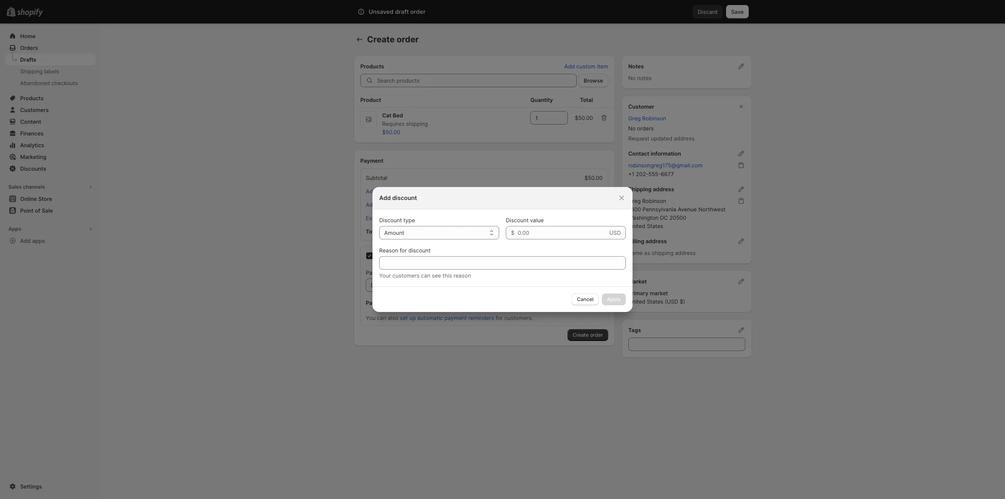 Task type: vqa. For each thing, say whether or not it's contained in the screenshot.
rightmost Store
no



Task type: describe. For each thing, give the bounding box(es) containing it.
due for later
[[401, 253, 411, 259]]

settings link
[[5, 481, 96, 493]]

address down 20500
[[675, 250, 696, 256]]

receipt
[[391, 282, 409, 289]]

shipping for shipping address
[[628, 186, 652, 193]]

on
[[383, 282, 389, 289]]

greg robinson 1600 pennsylvania avenue northwest washington dc 20500 united states
[[628, 198, 726, 230]]

set up automatic payment reminders link
[[400, 315, 494, 321]]

browse button
[[579, 74, 608, 87]]

save button
[[726, 5, 749, 18]]

terms
[[390, 269, 405, 276]]

reason for discount
[[379, 247, 431, 254]]

shipping address
[[628, 186, 674, 193]]

add discount inside button
[[366, 188, 400, 195]]

555-
[[649, 171, 661, 177]]

$50.00 button
[[377, 126, 406, 138]]

apps button
[[5, 223, 96, 235]]

page.
[[581, 300, 596, 306]]

shopify image
[[17, 9, 43, 17]]

channels
[[23, 184, 45, 190]]

add apps
[[20, 237, 45, 244]]

robinson for orders
[[642, 115, 666, 122]]

delivery
[[408, 201, 428, 208]]

apps
[[32, 237, 45, 244]]

you can also set up automatic payment reminders for customers.
[[366, 315, 533, 321]]

set
[[400, 315, 408, 321]]

search button
[[381, 5, 624, 18]]

orders link
[[5, 42, 96, 54]]

united inside primary market united states (usd $)
[[628, 298, 645, 305]]

robinson for pennsylvania
[[642, 198, 666, 204]]

(usd
[[665, 298, 678, 305]]

you
[[366, 315, 375, 321]]

automatic
[[417, 315, 443, 321]]

address down 6677 on the top right
[[653, 186, 674, 193]]

contact
[[628, 150, 650, 157]]

add discount button
[[361, 185, 405, 197]]

bed
[[393, 112, 403, 119]]

to
[[493, 300, 499, 306]]

can inside add discount "dialog"
[[421, 272, 430, 279]]

unsaved
[[369, 8, 394, 15]]

due on receipt
[[371, 282, 409, 289]]

$50.00 inside button
[[382, 129, 400, 136]]

sales
[[8, 184, 22, 190]]

settings
[[20, 483, 42, 490]]

washington
[[628, 214, 659, 221]]

billing
[[628, 238, 644, 245]]

discount type
[[379, 217, 415, 224]]

sales channels
[[8, 184, 45, 190]]

greg for greg robinson 1600 pennsylvania avenue northwest washington dc 20500 united states
[[628, 198, 641, 204]]

reason
[[454, 272, 471, 279]]

contact information
[[628, 150, 681, 157]]

Discount value text field
[[518, 226, 608, 240]]

requires
[[382, 120, 405, 127]]

discard link
[[693, 5, 723, 18]]

1 no from the top
[[628, 75, 636, 81]]

dc
[[660, 214, 668, 221]]

value
[[530, 217, 544, 224]]

0 horizontal spatial payment
[[445, 315, 467, 321]]

also
[[388, 315, 398, 321]]

greg robinson link
[[628, 115, 666, 122]]

united inside greg robinson 1600 pennsylvania avenue northwest washington dc 20500 united states
[[628, 223, 645, 230]]

order down search
[[397, 34, 419, 44]]

0 vertical spatial total
[[580, 97, 593, 103]]

home link
[[5, 30, 96, 42]]

discounts link
[[5, 163, 96, 175]]

states inside greg robinson 1600 pennsylvania avenue northwest washington dc 20500 united states
[[647, 223, 663, 230]]

later
[[412, 253, 424, 259]]

sales channels button
[[5, 181, 96, 193]]

checkouts
[[51, 80, 78, 86]]

add for add custom item button
[[565, 63, 575, 70]]

same
[[628, 250, 643, 256]]

customers
[[392, 272, 420, 279]]

updated
[[651, 135, 673, 142]]

your
[[379, 272, 391, 279]]

save
[[731, 8, 744, 15]]

home
[[20, 33, 35, 39]]

cat
[[382, 112, 391, 119]]

0 horizontal spatial total
[[366, 228, 379, 235]]

states inside primary market united states (usd $)
[[647, 298, 663, 305]]

create order button
[[568, 329, 608, 341]]

cancel button
[[572, 294, 599, 305]]

reminders
[[469, 315, 494, 321]]

primary
[[628, 290, 649, 297]]

add custom item button
[[559, 60, 613, 72]]

request
[[628, 135, 650, 142]]

2 horizontal spatial shipping
[[652, 250, 674, 256]]

—
[[441, 201, 447, 208]]

+1
[[628, 171, 635, 177]]

create inside "button"
[[573, 332, 589, 338]]

for inside add discount "dialog"
[[400, 247, 407, 254]]

notes
[[628, 63, 644, 70]]

market
[[650, 290, 668, 297]]

abandoned
[[20, 80, 50, 86]]

orders
[[637, 125, 654, 132]]

0 vertical spatial create order
[[367, 34, 419, 44]]

is
[[438, 300, 442, 306]]

address inside greg robinson no orders request updated address
[[674, 135, 695, 142]]

not
[[441, 215, 450, 222]]

your customers can see this reason
[[379, 272, 471, 279]]

drafts
[[20, 56, 36, 63]]

Reason for discount text field
[[379, 256, 626, 270]]

type
[[404, 217, 415, 224]]

cancel
[[577, 296, 594, 303]]



Task type: locate. For each thing, give the bounding box(es) containing it.
product
[[360, 97, 381, 103]]

0 vertical spatial for
[[400, 247, 407, 254]]

1 horizontal spatial shipping
[[628, 186, 652, 193]]

1 vertical spatial $50.00
[[382, 129, 400, 136]]

create order inside "button"
[[573, 332, 603, 338]]

1 horizontal spatial discount
[[506, 217, 529, 224]]

united down washington
[[628, 223, 645, 230]]

discount up $
[[506, 217, 529, 224]]

1 horizontal spatial shipping
[[406, 120, 428, 127]]

0 horizontal spatial create
[[367, 34, 395, 44]]

total down browse button
[[580, 97, 593, 103]]

create
[[367, 34, 395, 44], [573, 332, 589, 338]]

payment
[[360, 157, 384, 164], [377, 253, 399, 259], [366, 269, 388, 276], [366, 300, 389, 306]]

add left custom
[[565, 63, 575, 70]]

for down to
[[496, 315, 503, 321]]

add discount dialog
[[0, 187, 1005, 312]]

0 vertical spatial states
[[647, 223, 663, 230]]

discount up amount
[[379, 217, 402, 224]]

discount for amount
[[379, 217, 402, 224]]

no left notes
[[628, 75, 636, 81]]

add shipping or delivery
[[366, 201, 428, 208]]

shipping down add discount button
[[378, 201, 400, 208]]

robinsongreg175@gmail.com button
[[623, 159, 708, 171]]

0 vertical spatial no
[[628, 75, 636, 81]]

payment down sent. on the left bottom
[[445, 315, 467, 321]]

0 horizontal spatial shipping
[[378, 201, 400, 208]]

calculated
[[452, 215, 479, 222]]

shipping inside the cat bed requires shipping
[[406, 120, 428, 127]]

address right updated
[[674, 135, 695, 142]]

order right 'draft'
[[410, 8, 426, 15]]

united down primary
[[628, 298, 645, 305]]

1 horizontal spatial for
[[496, 315, 503, 321]]

as
[[644, 250, 650, 256]]

drafts link
[[5, 54, 96, 65]]

browse
[[584, 77, 603, 84]]

2 no from the top
[[628, 125, 636, 132]]

labels
[[44, 68, 59, 75]]

0 vertical spatial payment
[[519, 300, 541, 306]]

2 robinson from the top
[[642, 198, 666, 204]]

for right reason
[[400, 247, 407, 254]]

1 horizontal spatial due
[[401, 253, 411, 259]]

shipping labels link
[[5, 65, 96, 77]]

add left or
[[379, 194, 391, 201]]

abandoned checkouts link
[[5, 77, 96, 89]]

shipping down 202-
[[628, 186, 652, 193]]

add for add shipping or delivery button
[[366, 201, 376, 208]]

0 horizontal spatial due
[[390, 300, 400, 306]]

0 horizontal spatial discount
[[379, 217, 402, 224]]

1 horizontal spatial can
[[421, 272, 430, 279]]

address up "same as shipping address"
[[646, 238, 667, 245]]

payment left from
[[519, 300, 541, 306]]

1 vertical spatial create
[[573, 332, 589, 338]]

robinson up pennsylvania
[[642, 198, 666, 204]]

0 vertical spatial shipping
[[20, 68, 43, 75]]

1 vertical spatial states
[[647, 298, 663, 305]]

abandoned checkouts
[[20, 80, 78, 86]]

payment up due
[[366, 269, 388, 276]]

1 vertical spatial for
[[496, 315, 503, 321]]

customers.
[[505, 315, 533, 321]]

1 vertical spatial shipping
[[628, 186, 652, 193]]

shipping down drafts
[[20, 68, 43, 75]]

2 states from the top
[[647, 298, 663, 305]]

order down page.
[[590, 332, 603, 338]]

0 horizontal spatial for
[[400, 247, 407, 254]]

payment for payment terms
[[366, 269, 388, 276]]

1 vertical spatial greg
[[628, 198, 641, 204]]

due left the when
[[390, 300, 400, 306]]

20500
[[670, 214, 686, 221]]

custom
[[577, 63, 596, 70]]

payment up you
[[366, 300, 389, 306]]

notes
[[637, 75, 652, 81]]

add down subtotal
[[366, 188, 376, 195]]

discount for $
[[506, 217, 529, 224]]

can right you
[[377, 315, 386, 321]]

customer
[[628, 103, 654, 110]]

discount value
[[506, 217, 544, 224]]

due for when
[[390, 300, 400, 306]]

robinson
[[642, 115, 666, 122], [642, 198, 666, 204]]

total left amount
[[366, 228, 379, 235]]

add inside "dialog"
[[379, 194, 391, 201]]

discard
[[698, 8, 718, 15]]

you'll
[[458, 300, 471, 306]]

1 horizontal spatial payment
[[519, 300, 541, 306]]

1 united from the top
[[628, 223, 645, 230]]

greg inside greg robinson 1600 pennsylvania avenue northwest washington dc 20500 united states
[[628, 198, 641, 204]]

not calculated
[[441, 215, 479, 222]]

create order down unsaved draft order
[[367, 34, 419, 44]]

states down dc
[[647, 223, 663, 230]]

products
[[360, 63, 384, 70]]

united
[[628, 223, 645, 230], [628, 298, 645, 305]]

$0.00
[[588, 201, 603, 208]]

0 vertical spatial can
[[421, 272, 430, 279]]

0 horizontal spatial create order
[[367, 34, 419, 44]]

create down unsaved
[[367, 34, 395, 44]]

payment for payment due later
[[377, 253, 399, 259]]

0 vertical spatial robinson
[[642, 115, 666, 122]]

order right the
[[566, 300, 580, 306]]

1600
[[628, 206, 641, 213]]

shipping right as
[[652, 250, 674, 256]]

0 horizontal spatial shipping
[[20, 68, 43, 75]]

discounts
[[20, 165, 46, 172]]

sent.
[[443, 300, 457, 306]]

add apps button
[[5, 235, 96, 247]]

1 horizontal spatial create order
[[573, 332, 603, 338]]

add down add discount button
[[366, 201, 376, 208]]

1 states from the top
[[647, 223, 663, 230]]

0 vertical spatial create
[[367, 34, 395, 44]]

payment up payment terms on the bottom of the page
[[377, 253, 399, 259]]

payment terms
[[366, 269, 405, 276]]

1 robinson from the top
[[642, 115, 666, 122]]

or
[[401, 201, 407, 208]]

greg for greg robinson no orders request updated address
[[628, 115, 641, 122]]

1 vertical spatial united
[[628, 298, 645, 305]]

create down page.
[[573, 332, 589, 338]]

greg down the customer
[[628, 115, 641, 122]]

$)
[[680, 298, 685, 305]]

add left apps
[[20, 237, 31, 244]]

1 vertical spatial payment
[[445, 315, 467, 321]]

due left later
[[401, 253, 411, 259]]

add shipping or delivery button
[[361, 199, 433, 211]]

item
[[597, 63, 608, 70]]

shipping right requires
[[406, 120, 428, 127]]

can left see
[[421, 272, 430, 279]]

payment up subtotal
[[360, 157, 384, 164]]

1 vertical spatial total
[[366, 228, 379, 235]]

1 vertical spatial no
[[628, 125, 636, 132]]

1 vertical spatial robinson
[[642, 198, 666, 204]]

2 greg from the top
[[628, 198, 641, 204]]

0 vertical spatial $50.00
[[575, 115, 593, 121]]

0 vertical spatial greg
[[628, 115, 641, 122]]

6677
[[661, 171, 674, 177]]

1 discount from the left
[[379, 217, 402, 224]]

$50.00 up $0.00
[[585, 175, 603, 181]]

pennsylvania
[[643, 206, 676, 213]]

northwest
[[698, 206, 726, 213]]

cat bed requires shipping
[[382, 112, 428, 127]]

no
[[628, 75, 636, 81], [628, 125, 636, 132]]

shipping for shipping labels
[[20, 68, 43, 75]]

0 vertical spatial due
[[401, 253, 411, 259]]

the
[[556, 300, 565, 306]]

no up request
[[628, 125, 636, 132]]

greg
[[628, 115, 641, 122], [628, 198, 641, 204]]

greg robinson no orders request updated address
[[628, 115, 695, 142]]

for
[[400, 247, 407, 254], [496, 315, 503, 321]]

2 vertical spatial $50.00
[[585, 175, 603, 181]]

2 united from the top
[[628, 298, 645, 305]]

robinson inside greg robinson 1600 pennsylvania avenue northwest washington dc 20500 united states
[[642, 198, 666, 204]]

1 vertical spatial can
[[377, 315, 386, 321]]

2 discount from the left
[[506, 217, 529, 224]]

$50.00 down browse button
[[575, 115, 593, 121]]

robinsongreg175@gmail.com
[[628, 162, 703, 169]]

when
[[402, 300, 416, 306]]

1 greg from the top
[[628, 115, 641, 122]]

order
[[410, 8, 426, 15], [397, 34, 419, 44], [566, 300, 580, 306], [590, 332, 603, 338]]

payment for payment due when invoice is sent. you'll be able to collect payment from the order page.
[[366, 300, 389, 306]]

robinson inside greg robinson no orders request updated address
[[642, 115, 666, 122]]

can
[[421, 272, 430, 279], [377, 315, 386, 321]]

able
[[481, 300, 492, 306]]

greg up 1600
[[628, 198, 641, 204]]

add discount inside "dialog"
[[379, 194, 417, 201]]

discount
[[379, 217, 402, 224], [506, 217, 529, 224]]

apps
[[8, 226, 21, 232]]

$50.00 down requires
[[382, 129, 400, 136]]

order inside "button"
[[590, 332, 603, 338]]

1 horizontal spatial total
[[580, 97, 593, 103]]

see
[[432, 272, 441, 279]]

market
[[628, 278, 647, 285]]

1 vertical spatial shipping
[[378, 201, 400, 208]]

robinson up orders
[[642, 115, 666, 122]]

1 horizontal spatial create
[[573, 332, 589, 338]]

payment
[[519, 300, 541, 306], [445, 315, 467, 321]]

due
[[371, 282, 381, 289]]

create order
[[367, 34, 419, 44], [573, 332, 603, 338]]

2 vertical spatial shipping
[[652, 250, 674, 256]]

add custom item
[[565, 63, 608, 70]]

0 horizontal spatial can
[[377, 315, 386, 321]]

create order down page.
[[573, 332, 603, 338]]

1 vertical spatial due
[[390, 300, 400, 306]]

0 vertical spatial united
[[628, 223, 645, 230]]

1 vertical spatial create order
[[573, 332, 603, 338]]

discount inside button
[[378, 188, 400, 195]]

be
[[473, 300, 479, 306]]

primary market united states (usd $)
[[628, 290, 685, 305]]

draft
[[395, 8, 409, 15]]

collect
[[500, 300, 517, 306]]

202-
[[636, 171, 649, 177]]

shipping inside button
[[378, 201, 400, 208]]

0 vertical spatial shipping
[[406, 120, 428, 127]]

add for add discount button
[[366, 188, 376, 195]]

states down market
[[647, 298, 663, 305]]

no inside greg robinson no orders request updated address
[[628, 125, 636, 132]]

payment for payment
[[360, 157, 384, 164]]

up
[[409, 315, 416, 321]]

greg inside greg robinson no orders request updated address
[[628, 115, 641, 122]]

no notes
[[628, 75, 652, 81]]



